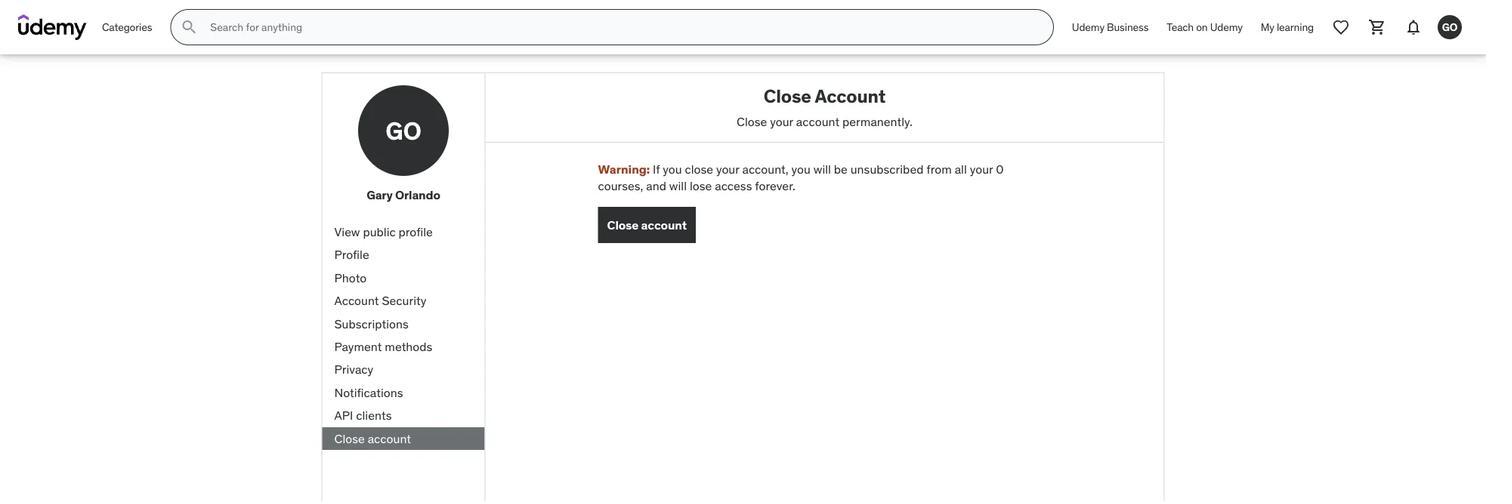 Task type: vqa. For each thing, say whether or not it's contained in the screenshot.
Subscribe to Udemy's top courses on the right
no



Task type: describe. For each thing, give the bounding box(es) containing it.
privacy link
[[322, 359, 485, 382]]

methods
[[385, 339, 433, 355]]

1 horizontal spatial go
[[1442, 20, 1458, 34]]

wishlist image
[[1332, 18, 1350, 36]]

subscriptions link
[[322, 313, 485, 336]]

0
[[996, 161, 1004, 177]]

api clients link
[[322, 405, 485, 428]]

2 horizontal spatial your
[[970, 161, 993, 177]]

go link
[[1432, 9, 1468, 45]]

courses,
[[598, 178, 643, 194]]

warning:
[[598, 161, 650, 177]]

udemy business
[[1072, 20, 1149, 34]]

close account link
[[322, 428, 485, 451]]

business
[[1107, 20, 1149, 34]]

profile
[[334, 247, 369, 263]]

view public profile link
[[322, 221, 485, 244]]

from
[[927, 161, 952, 177]]

notifications
[[334, 385, 403, 400]]

your for account
[[770, 114, 793, 129]]

notifications image
[[1405, 18, 1423, 36]]

clients
[[356, 408, 392, 423]]

on
[[1196, 20, 1208, 34]]

be
[[834, 161, 848, 177]]

0 horizontal spatial go
[[386, 115, 421, 146]]

categories button
[[93, 9, 161, 45]]

close inside button
[[607, 217, 639, 233]]

my learning link
[[1252, 9, 1323, 45]]

2 you from the left
[[792, 161, 811, 177]]

1 you from the left
[[663, 161, 682, 177]]

profile
[[399, 224, 433, 240]]

close account button
[[598, 207, 696, 243]]

Search for anything text field
[[207, 14, 1035, 40]]

1 udemy from the left
[[1072, 20, 1105, 34]]

photo link
[[322, 267, 485, 290]]

unsubscribed
[[851, 161, 924, 177]]

subscriptions
[[334, 316, 409, 332]]

forever.
[[755, 178, 796, 194]]

close inside view public profile profile photo account security subscriptions payment methods privacy notifications api clients close account
[[334, 431, 365, 446]]

view public profile profile photo account security subscriptions payment methods privacy notifications api clients close account
[[334, 224, 433, 446]]

security
[[382, 293, 427, 309]]

account inside close account close your account permanently.
[[796, 114, 840, 129]]

2 udemy from the left
[[1210, 20, 1243, 34]]

payment methods link
[[322, 336, 485, 359]]

lose
[[690, 178, 712, 194]]

learning
[[1277, 20, 1314, 34]]

view
[[334, 224, 360, 240]]

account security link
[[322, 290, 485, 313]]

teach on udemy link
[[1158, 9, 1252, 45]]



Task type: locate. For each thing, give the bounding box(es) containing it.
your
[[770, 114, 793, 129], [716, 161, 739, 177], [970, 161, 993, 177]]

1 horizontal spatial your
[[770, 114, 793, 129]]

account inside view public profile profile photo account security subscriptions payment methods privacy notifications api clients close account
[[368, 431, 411, 446]]

payment
[[334, 339, 382, 355]]

udemy right on at the top of page
[[1210, 20, 1243, 34]]

your up access
[[716, 161, 739, 177]]

gary
[[367, 187, 393, 203]]

and
[[646, 178, 666, 194]]

your inside close account close your account permanently.
[[770, 114, 793, 129]]

2 horizontal spatial account
[[796, 114, 840, 129]]

your left 0
[[970, 161, 993, 177]]

close account close your account permanently.
[[737, 85, 913, 129]]

public
[[363, 224, 396, 240]]

udemy business link
[[1063, 9, 1158, 45]]

go
[[1442, 20, 1458, 34], [386, 115, 421, 146]]

permanently.
[[843, 114, 913, 129]]

orlando
[[395, 187, 440, 203]]

you up forever.
[[792, 161, 811, 177]]

teach
[[1167, 20, 1194, 34]]

0 vertical spatial will
[[814, 161, 831, 177]]

1 vertical spatial will
[[669, 178, 687, 194]]

close
[[764, 85, 811, 107], [737, 114, 767, 129], [607, 217, 639, 233], [334, 431, 365, 446]]

0 horizontal spatial account
[[334, 293, 379, 309]]

notifications link
[[322, 382, 485, 405]]

0 horizontal spatial udemy
[[1072, 20, 1105, 34]]

0 horizontal spatial you
[[663, 161, 682, 177]]

you right if
[[663, 161, 682, 177]]

udemy
[[1072, 20, 1105, 34], [1210, 20, 1243, 34]]

go up gary orlando in the left top of the page
[[386, 115, 421, 146]]

2 vertical spatial account
[[368, 431, 411, 446]]

0 horizontal spatial account
[[368, 431, 411, 446]]

udemy image
[[18, 14, 87, 40]]

close
[[685, 161, 713, 177]]

1 horizontal spatial will
[[814, 161, 831, 177]]

account down api clients link
[[368, 431, 411, 446]]

0 vertical spatial go
[[1442, 20, 1458, 34]]

gary orlando
[[367, 187, 440, 203]]

if
[[653, 161, 660, 177]]

account inside view public profile profile photo account security subscriptions payment methods privacy notifications api clients close account
[[334, 293, 379, 309]]

go right notifications icon
[[1442, 20, 1458, 34]]

account down and
[[641, 217, 687, 233]]

1 horizontal spatial you
[[792, 161, 811, 177]]

account,
[[742, 161, 789, 177]]

will right and
[[669, 178, 687, 194]]

account
[[815, 85, 886, 107], [334, 293, 379, 309]]

account inside button
[[641, 217, 687, 233]]

privacy
[[334, 362, 373, 378]]

account down the photo
[[334, 293, 379, 309]]

categories
[[102, 20, 152, 34]]

your for you
[[716, 161, 739, 177]]

will left be
[[814, 161, 831, 177]]

1 vertical spatial go
[[386, 115, 421, 146]]

0 horizontal spatial your
[[716, 161, 739, 177]]

1 vertical spatial account
[[641, 217, 687, 233]]

1 horizontal spatial account
[[815, 85, 886, 107]]

all
[[955, 161, 967, 177]]

submit search image
[[180, 18, 198, 36]]

account inside close account close your account permanently.
[[815, 85, 886, 107]]

will
[[814, 161, 831, 177], [669, 178, 687, 194]]

udemy left business
[[1072, 20, 1105, 34]]

0 vertical spatial account
[[796, 114, 840, 129]]

1 vertical spatial account
[[334, 293, 379, 309]]

0 vertical spatial account
[[815, 85, 886, 107]]

close account
[[607, 217, 687, 233]]

photo
[[334, 270, 367, 286]]

account up permanently.
[[815, 85, 886, 107]]

access
[[715, 178, 752, 194]]

1 horizontal spatial udemy
[[1210, 20, 1243, 34]]

if you close your account, you will be unsubscribed from all your 0 courses, and will lose access forever.
[[598, 161, 1004, 194]]

0 horizontal spatial will
[[669, 178, 687, 194]]

my learning
[[1261, 20, 1314, 34]]

account up be
[[796, 114, 840, 129]]

account
[[796, 114, 840, 129], [641, 217, 687, 233], [368, 431, 411, 446]]

1 horizontal spatial account
[[641, 217, 687, 233]]

your up account,
[[770, 114, 793, 129]]

you
[[663, 161, 682, 177], [792, 161, 811, 177]]

profile link
[[322, 244, 485, 267]]

my
[[1261, 20, 1275, 34]]

api
[[334, 408, 353, 423]]

teach on udemy
[[1167, 20, 1243, 34]]

shopping cart with 0 items image
[[1368, 18, 1387, 36]]



